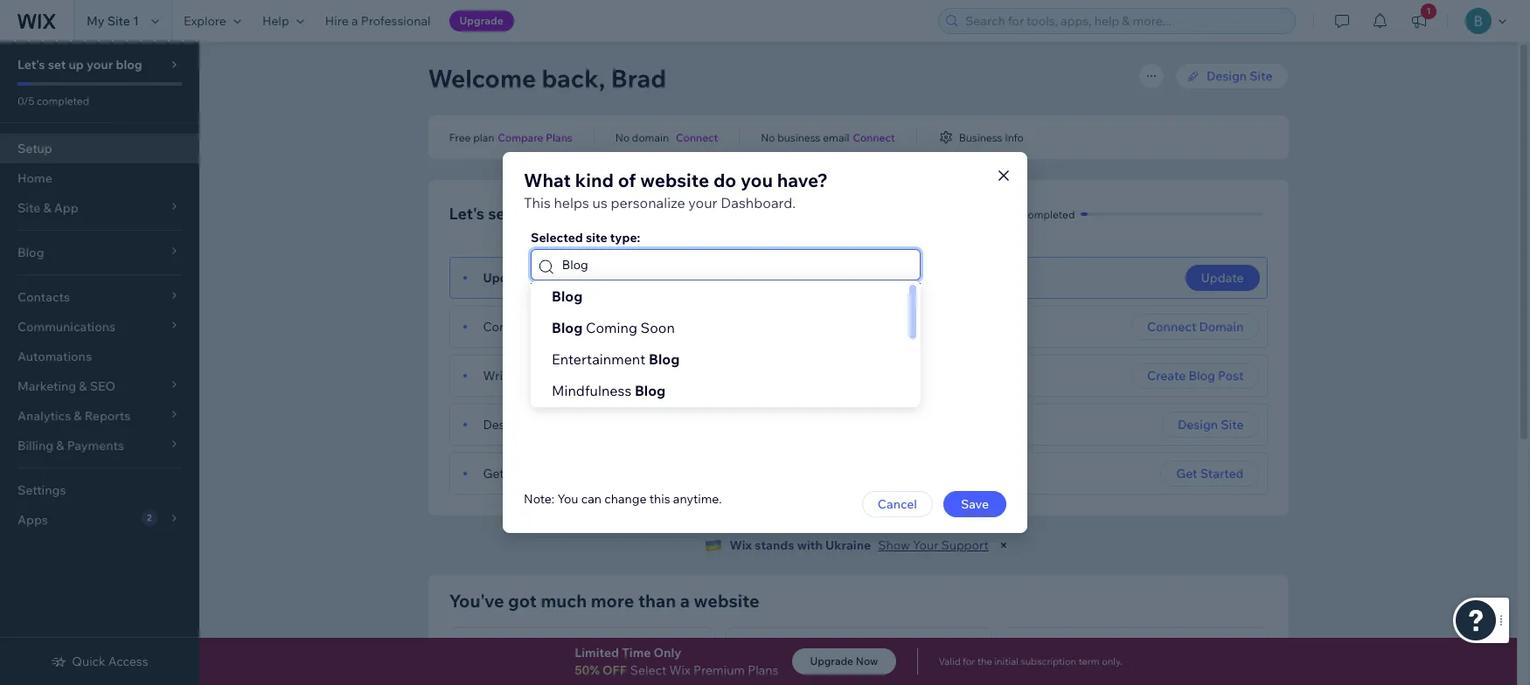Task type: describe. For each thing, give the bounding box(es) containing it.
quick access
[[72, 654, 148, 670]]

no domain connect
[[616, 131, 718, 144]]

got
[[508, 590, 537, 612]]

find over 300 powerful web apps to add to your site.
[[744, 667, 952, 686]]

coming
[[586, 319, 638, 337]]

seo
[[661, 667, 683, 680]]

what kind of website do you have? this helps us personalize your dashboard.
[[524, 169, 828, 212]]

with inside attract site visitors with ads that reach the right audience.
[[1114, 667, 1135, 680]]

ads
[[1137, 667, 1154, 680]]

anytime.
[[673, 491, 722, 507]]

cancel
[[878, 497, 917, 512]]

compare
[[498, 131, 544, 144]]

business info
[[959, 131, 1024, 144]]

your inside the what kind of website do you have? this helps us personalize your dashboard.
[[689, 194, 718, 212]]

your down selected
[[529, 270, 556, 286]]

your
[[913, 538, 939, 554]]

apps
[[882, 667, 906, 680]]

now
[[856, 655, 878, 668]]

home link
[[0, 164, 199, 193]]

kind
[[575, 169, 614, 192]]

1 vertical spatial 0/5 completed
[[1003, 208, 1075, 221]]

1 inside button
[[1427, 5, 1431, 17]]

google for higher
[[543, 667, 579, 680]]

site for selected
[[586, 230, 607, 246]]

business
[[959, 131, 1003, 144]]

you've got much more than a website
[[449, 590, 760, 612]]

mindfulness
[[552, 382, 632, 400]]

business
[[778, 131, 821, 144]]

free plan compare plans
[[449, 131, 573, 144]]

limited time only 50% off select wix premium plans
[[575, 645, 779, 679]]

note:
[[524, 491, 555, 507]]

0 horizontal spatial 1
[[133, 13, 139, 29]]

on for found
[[543, 466, 558, 482]]

type:
[[610, 230, 641, 246]]

setup link
[[0, 134, 199, 164]]

entertainment blog
[[552, 351, 680, 368]]

completed inside 'sidebar' element
[[37, 94, 89, 108]]

0 horizontal spatial with
[[797, 538, 823, 554]]

started
[[1200, 466, 1244, 482]]

home
[[17, 171, 52, 186]]

cancel button
[[862, 491, 933, 518]]

help button
[[252, 0, 315, 42]]

connect up write
[[483, 319, 532, 335]]

50%
[[575, 663, 600, 679]]

free
[[449, 131, 471, 144]]

hire
[[325, 13, 349, 29]]

connect right the email at the right top of the page
[[853, 131, 895, 144]]

blog down update your blog type
[[552, 288, 583, 305]]

list box containing blog
[[531, 281, 921, 438]]

site inside button
[[1221, 417, 1244, 433]]

2 vertical spatial a
[[680, 590, 690, 612]]

blog right 'first'
[[571, 368, 596, 384]]

app market
[[765, 645, 834, 661]]

update for update your blog type
[[483, 270, 526, 286]]

this
[[524, 194, 551, 212]]

limited
[[575, 645, 619, 661]]

let's set up your blog inside 'sidebar' element
[[17, 57, 142, 73]]

save button
[[944, 491, 1007, 518]]

0/5 completed inside 'sidebar' element
[[17, 94, 89, 108]]

note: you can change this anytime.
[[524, 491, 722, 507]]

your up get found on google
[[526, 417, 551, 433]]

no business email connect
[[761, 131, 895, 144]]

1 vertical spatial website
[[554, 417, 599, 433]]

you've
[[449, 590, 504, 612]]

web
[[859, 667, 880, 680]]

blog coming soon
[[552, 319, 675, 337]]

1 vertical spatial site
[[1250, 68, 1273, 84]]

connect domain button
[[1132, 314, 1260, 340]]

upgrade now button
[[793, 649, 896, 675]]

blog left coming
[[552, 319, 583, 337]]

facebook
[[1041, 645, 1099, 661]]

mindfulness blog
[[552, 382, 666, 400]]

blog up selected site type:
[[575, 204, 610, 224]]

dashboard.
[[721, 194, 796, 212]]

0/5 inside 'sidebar' element
[[17, 94, 34, 108]]

that
[[1157, 667, 1177, 680]]

automations link
[[0, 342, 199, 372]]

update for update
[[1201, 270, 1244, 286]]

info
[[1005, 131, 1024, 144]]

this
[[650, 491, 671, 507]]

app
[[765, 645, 790, 661]]

rank higher on google using advanced seo tools. button
[[449, 628, 715, 686]]

what
[[524, 169, 571, 192]]

get for get started
[[1177, 466, 1198, 482]]

add
[[921, 667, 940, 680]]

Search for tools, apps, help & more... field
[[960, 9, 1290, 33]]

the inside attract site visitors with ads that reach the right audience.
[[1209, 667, 1225, 680]]

1 vertical spatial domain
[[590, 319, 633, 335]]

advanced
[[611, 667, 658, 680]]

1 button
[[1400, 0, 1439, 42]]

0 vertical spatial site
[[107, 13, 130, 29]]

connect inside button
[[1147, 319, 1197, 335]]

plan
[[473, 131, 494, 144]]

more
[[591, 590, 634, 612]]

right
[[1227, 667, 1251, 680]]

change
[[604, 491, 647, 507]]

support
[[941, 538, 989, 554]]

&
[[1101, 645, 1110, 661]]

connect up do
[[676, 131, 718, 144]]

reach
[[1179, 667, 1206, 680]]

0 horizontal spatial the
[[978, 656, 993, 668]]

set inside 'sidebar' element
[[48, 57, 66, 73]]

1 horizontal spatial let's set up your blog
[[449, 204, 610, 224]]

over
[[768, 667, 789, 680]]

time
[[622, 645, 651, 661]]

your inside 'sidebar' element
[[87, 57, 113, 73]]

wix stands with ukraine show your support
[[730, 538, 989, 554]]

custom
[[544, 319, 587, 335]]

help
[[262, 13, 289, 29]]

market
[[792, 645, 834, 661]]

google for found
[[561, 466, 603, 482]]

wix inside "limited time only 50% off select wix premium plans"
[[670, 663, 691, 679]]

0 vertical spatial domain
[[632, 131, 669, 144]]

compare plans link
[[498, 129, 573, 145]]

settings
[[17, 483, 66, 498]]

get started
[[1177, 466, 1244, 482]]

2 vertical spatial website
[[694, 590, 760, 612]]

us
[[593, 194, 608, 212]]

higher
[[494, 667, 526, 680]]

domain
[[1199, 319, 1244, 335]]



Task type: locate. For each thing, give the bounding box(es) containing it.
list box
[[531, 281, 921, 438]]

your down the my
[[87, 57, 113, 73]]

on right found
[[543, 466, 558, 482]]

welcome
[[428, 63, 536, 94]]

blog right post
[[635, 382, 666, 400]]

site.
[[768, 680, 788, 686]]

1 vertical spatial google
[[543, 667, 579, 680]]

0 horizontal spatial set
[[48, 57, 66, 73]]

0 vertical spatial site
[[586, 230, 607, 246]]

of
[[618, 169, 636, 192]]

google left using at bottom left
[[543, 667, 579, 680]]

1 horizontal spatial site
[[1056, 667, 1074, 680]]

quick
[[72, 654, 106, 670]]

site inside attract site visitors with ads that reach the right audience.
[[1056, 667, 1074, 680]]

1 vertical spatial plans
[[748, 663, 779, 679]]

1 horizontal spatial to
[[942, 667, 952, 680]]

a for professional
[[352, 13, 358, 29]]

first
[[545, 368, 568, 384]]

2 to from the left
[[942, 667, 952, 680]]

google up can
[[561, 466, 603, 482]]

0 vertical spatial 0/5
[[17, 94, 34, 108]]

no for no domain connect
[[616, 131, 630, 144]]

with right stands
[[797, 538, 823, 554]]

0 vertical spatial wix
[[730, 538, 752, 554]]

update your blog type
[[483, 270, 615, 286]]

get left found
[[483, 466, 504, 482]]

using
[[582, 667, 608, 680]]

let's up setup
[[17, 57, 45, 73]]

update up the connect a custom domain
[[483, 270, 526, 286]]

1 vertical spatial design site
[[1178, 417, 1244, 433]]

site down facebook
[[1056, 667, 1074, 680]]

blog
[[116, 57, 142, 73], [575, 204, 610, 224], [558, 270, 585, 286], [571, 368, 596, 384]]

blog inside 'sidebar' element
[[116, 57, 142, 73]]

the right 'for'
[[978, 656, 993, 668]]

only
[[654, 645, 682, 661]]

1 horizontal spatial wix
[[730, 538, 752, 554]]

connect link up do
[[676, 129, 718, 145]]

website
[[640, 169, 709, 192], [554, 417, 599, 433], [694, 590, 760, 612]]

website down mindfulness
[[554, 417, 599, 433]]

domain up entertainment blog
[[590, 319, 633, 335]]

0 horizontal spatial site
[[586, 230, 607, 246]]

1 horizontal spatial update
[[1201, 270, 1244, 286]]

on for higher
[[528, 667, 541, 680]]

only.
[[1102, 656, 1123, 668]]

0 vertical spatial 0/5 completed
[[17, 94, 89, 108]]

my
[[87, 13, 105, 29]]

1 horizontal spatial site
[[1221, 417, 1244, 433]]

1 to from the left
[[909, 667, 919, 680]]

0 vertical spatial let's set up your blog
[[17, 57, 142, 73]]

get inside button
[[1177, 466, 1198, 482]]

0 horizontal spatial a
[[352, 13, 358, 29]]

have?
[[777, 169, 828, 192]]

get started button
[[1161, 461, 1260, 487]]

hire a professional
[[325, 13, 431, 29]]

off
[[603, 663, 627, 679]]

0 vertical spatial a
[[352, 13, 358, 29]]

do
[[714, 169, 737, 192]]

to
[[909, 667, 919, 680], [942, 667, 952, 680]]

to right add
[[942, 667, 952, 680]]

no left business
[[761, 131, 775, 144]]

automations
[[17, 349, 92, 365]]

let's left this
[[449, 204, 485, 224]]

1 horizontal spatial up
[[515, 204, 534, 224]]

domain
[[632, 131, 669, 144], [590, 319, 633, 335]]

0 horizontal spatial connect link
[[676, 129, 718, 145]]

with down facebook & instagram ads
[[1114, 667, 1135, 680]]

up up selected
[[515, 204, 534, 224]]

plans
[[546, 131, 573, 144], [748, 663, 779, 679]]

attract
[[1020, 667, 1054, 680]]

on right higher
[[528, 667, 541, 680]]

2 update from the left
[[1201, 270, 1244, 286]]

Enter your business or website type field
[[557, 250, 915, 280]]

1 horizontal spatial set
[[488, 204, 511, 224]]

ukraine
[[826, 538, 871, 554]]

1 horizontal spatial connect link
[[853, 129, 895, 145]]

write your first blog post
[[483, 368, 625, 384]]

a inside hire a professional link
[[352, 13, 358, 29]]

0 vertical spatial set
[[48, 57, 66, 73]]

let's set up your blog down the my
[[17, 57, 142, 73]]

set left this
[[488, 204, 511, 224]]

powerful
[[813, 667, 857, 680]]

welcome back, brad
[[428, 63, 667, 94]]

1 horizontal spatial 1
[[1427, 5, 1431, 17]]

1 connect link from the left
[[676, 129, 718, 145]]

my site 1
[[87, 13, 139, 29]]

1 get from the left
[[483, 466, 504, 482]]

connect link for no business email connect
[[853, 129, 895, 145]]

a left the custom
[[535, 319, 541, 335]]

wix left stands
[[730, 538, 752, 554]]

find
[[744, 667, 765, 680]]

to left add
[[909, 667, 919, 680]]

blog left type
[[558, 270, 585, 286]]

design your website
[[483, 417, 599, 433]]

1 vertical spatial a
[[535, 319, 541, 335]]

google inside "rank higher on google using advanced seo tools."
[[543, 667, 579, 680]]

settings link
[[0, 476, 199, 505]]

0/5 completed up setup
[[17, 94, 89, 108]]

0 vertical spatial with
[[797, 538, 823, 554]]

1 vertical spatial up
[[515, 204, 534, 224]]

domain up of
[[632, 131, 669, 144]]

sidebar element
[[0, 42, 199, 686]]

0 vertical spatial google
[[561, 466, 603, 482]]

0 horizontal spatial update
[[483, 270, 526, 286]]

the
[[978, 656, 993, 668], [1209, 667, 1225, 680]]

0/5 up setup
[[17, 94, 34, 108]]

set up setup
[[48, 57, 66, 73]]

1 vertical spatial wix
[[670, 663, 691, 679]]

0 vertical spatial plans
[[546, 131, 573, 144]]

plans inside "limited time only 50% off select wix premium plans"
[[748, 663, 779, 679]]

0 vertical spatial let's
[[17, 57, 45, 73]]

connect up create
[[1147, 319, 1197, 335]]

1 horizontal spatial 0/5 completed
[[1003, 208, 1075, 221]]

design site inside design site link
[[1207, 68, 1273, 84]]

1 horizontal spatial get
[[1177, 466, 1198, 482]]

1 horizontal spatial a
[[535, 319, 541, 335]]

audience.
[[1020, 680, 1067, 686]]

create blog post
[[1147, 368, 1244, 384]]

post
[[1218, 368, 1244, 384]]

setup
[[17, 141, 52, 157]]

instagram
[[1112, 645, 1172, 661]]

create
[[1147, 368, 1186, 384]]

up up setup link
[[69, 57, 84, 73]]

0 horizontal spatial up
[[69, 57, 84, 73]]

1 horizontal spatial the
[[1209, 667, 1225, 680]]

connect domain
[[1147, 319, 1244, 335]]

1 horizontal spatial with
[[1114, 667, 1135, 680]]

let's
[[17, 57, 45, 73], [449, 204, 485, 224]]

you
[[741, 169, 773, 192]]

a for custom
[[535, 319, 541, 335]]

the left right at the bottom right of the page
[[1209, 667, 1225, 680]]

1 horizontal spatial on
[[543, 466, 558, 482]]

blog for mindfulness blog
[[635, 382, 666, 400]]

1 vertical spatial set
[[488, 204, 511, 224]]

entertainment
[[552, 351, 646, 368]]

300
[[791, 667, 811, 680]]

0/5 down info
[[1003, 208, 1020, 221]]

connect link
[[676, 129, 718, 145], [853, 129, 895, 145]]

get for get found on google
[[483, 466, 504, 482]]

initial
[[995, 656, 1019, 668]]

completed up setup
[[37, 94, 89, 108]]

0 horizontal spatial completed
[[37, 94, 89, 108]]

blog for create blog post
[[1189, 368, 1216, 384]]

2 horizontal spatial site
[[1250, 68, 1273, 84]]

1 horizontal spatial plans
[[748, 663, 779, 679]]

blog inside button
[[1189, 368, 1216, 384]]

website inside the what kind of website do you have? this helps us personalize your dashboard.
[[640, 169, 709, 192]]

valid for the initial subscription term only.
[[939, 656, 1123, 668]]

a right than
[[680, 590, 690, 612]]

0 horizontal spatial on
[[528, 667, 541, 680]]

1 horizontal spatial completed
[[1023, 208, 1075, 221]]

0 vertical spatial website
[[640, 169, 709, 192]]

up inside 'sidebar' element
[[69, 57, 84, 73]]

attract site visitors with ads that reach the right audience.
[[1020, 667, 1251, 686]]

blog down soon at the top
[[649, 351, 680, 368]]

let's inside 'sidebar' element
[[17, 57, 45, 73]]

post
[[599, 368, 625, 384]]

0/5 completed down info
[[1003, 208, 1075, 221]]

valid
[[939, 656, 961, 668]]

1 update from the left
[[483, 270, 526, 286]]

plans right the compare
[[546, 131, 573, 144]]

a
[[352, 13, 358, 29], [535, 319, 541, 335], [680, 590, 690, 612]]

2 connect link from the left
[[853, 129, 895, 145]]

rank higher on google using advanced seo tools.
[[467, 667, 683, 686]]

0 horizontal spatial wix
[[670, 663, 691, 679]]

design site inside design site button
[[1178, 417, 1244, 433]]

1 vertical spatial with
[[1114, 667, 1135, 680]]

0 horizontal spatial no
[[616, 131, 630, 144]]

blog down the my site 1
[[116, 57, 142, 73]]

back,
[[542, 63, 605, 94]]

0 horizontal spatial 0/5
[[17, 94, 34, 108]]

0 horizontal spatial 0/5 completed
[[17, 94, 89, 108]]

0 horizontal spatial let's set up your blog
[[17, 57, 142, 73]]

2 horizontal spatial a
[[680, 590, 690, 612]]

upgrade for upgrade
[[460, 14, 504, 27]]

0 vertical spatial upgrade
[[460, 14, 504, 27]]

on inside "rank higher on google using advanced seo tools."
[[528, 667, 541, 680]]

your left site.
[[744, 680, 766, 686]]

site for attract
[[1056, 667, 1074, 680]]

show
[[878, 538, 910, 554]]

1 vertical spatial completed
[[1023, 208, 1075, 221]]

quick access button
[[51, 654, 148, 670]]

completed down info
[[1023, 208, 1075, 221]]

1 vertical spatial let's set up your blog
[[449, 204, 610, 224]]

blog for entertainment blog
[[649, 351, 680, 368]]

get found on google
[[483, 466, 603, 482]]

1 horizontal spatial let's
[[449, 204, 485, 224]]

update up domain
[[1201, 270, 1244, 286]]

selected site type:
[[531, 230, 641, 246]]

website right than
[[694, 590, 760, 612]]

0 horizontal spatial let's
[[17, 57, 45, 73]]

site
[[586, 230, 607, 246], [1056, 667, 1074, 680]]

design
[[1207, 68, 1247, 84], [483, 417, 523, 433], [1178, 417, 1218, 433]]

1 no from the left
[[616, 131, 630, 144]]

1 horizontal spatial 0/5
[[1003, 208, 1020, 221]]

no for no business email connect
[[761, 131, 775, 144]]

2 no from the left
[[761, 131, 775, 144]]

no up of
[[616, 131, 630, 144]]

plans up site.
[[748, 663, 779, 679]]

0 horizontal spatial plans
[[546, 131, 573, 144]]

much
[[541, 590, 587, 612]]

brad
[[611, 63, 667, 94]]

let's set up your blog up selected
[[449, 204, 610, 224]]

1 vertical spatial on
[[528, 667, 541, 680]]

0 vertical spatial up
[[69, 57, 84, 73]]

connect link for no domain connect
[[676, 129, 718, 145]]

your up selected
[[538, 204, 572, 224]]

1 vertical spatial let's
[[449, 204, 485, 224]]

wix down only
[[670, 663, 691, 679]]

connect link right the email at the right top of the page
[[853, 129, 895, 145]]

your inside find over 300 powerful web apps to add to your site.
[[744, 680, 766, 686]]

get left started
[[1177, 466, 1198, 482]]

2 vertical spatial site
[[1221, 417, 1244, 433]]

upgrade button
[[449, 10, 514, 31]]

selected
[[531, 230, 583, 246]]

design site
[[1207, 68, 1273, 84], [1178, 417, 1244, 433]]

your down do
[[689, 194, 718, 212]]

a right "hire"
[[352, 13, 358, 29]]

update
[[483, 270, 526, 286], [1201, 270, 1244, 286]]

0 horizontal spatial get
[[483, 466, 504, 482]]

0 vertical spatial completed
[[37, 94, 89, 108]]

1 vertical spatial upgrade
[[810, 655, 854, 668]]

0 horizontal spatial upgrade
[[460, 14, 504, 27]]

1 vertical spatial site
[[1056, 667, 1074, 680]]

2 get from the left
[[1177, 466, 1198, 482]]

0 horizontal spatial to
[[909, 667, 919, 680]]

0 vertical spatial design site
[[1207, 68, 1273, 84]]

show your support button
[[878, 538, 989, 554]]

your left 'first'
[[517, 368, 543, 384]]

term
[[1079, 656, 1100, 668]]

website up the personalize
[[640, 169, 709, 192]]

stands
[[755, 538, 795, 554]]

design inside button
[[1178, 417, 1218, 433]]

site left type:
[[586, 230, 607, 246]]

0 vertical spatial on
[[543, 466, 558, 482]]

tools.
[[467, 680, 494, 686]]

upgrade for upgrade now
[[810, 655, 854, 668]]

1 horizontal spatial no
[[761, 131, 775, 144]]

0 horizontal spatial site
[[107, 13, 130, 29]]

1 horizontal spatial upgrade
[[810, 655, 854, 668]]

blog left post
[[1189, 368, 1216, 384]]

1 vertical spatial 0/5
[[1003, 208, 1020, 221]]

connect a custom domain
[[483, 319, 633, 335]]

update inside button
[[1201, 270, 1244, 286]]

for
[[963, 656, 976, 668]]

soon
[[641, 319, 675, 337]]

email
[[823, 131, 850, 144]]



Task type: vqa. For each thing, say whether or not it's contained in the screenshot.


